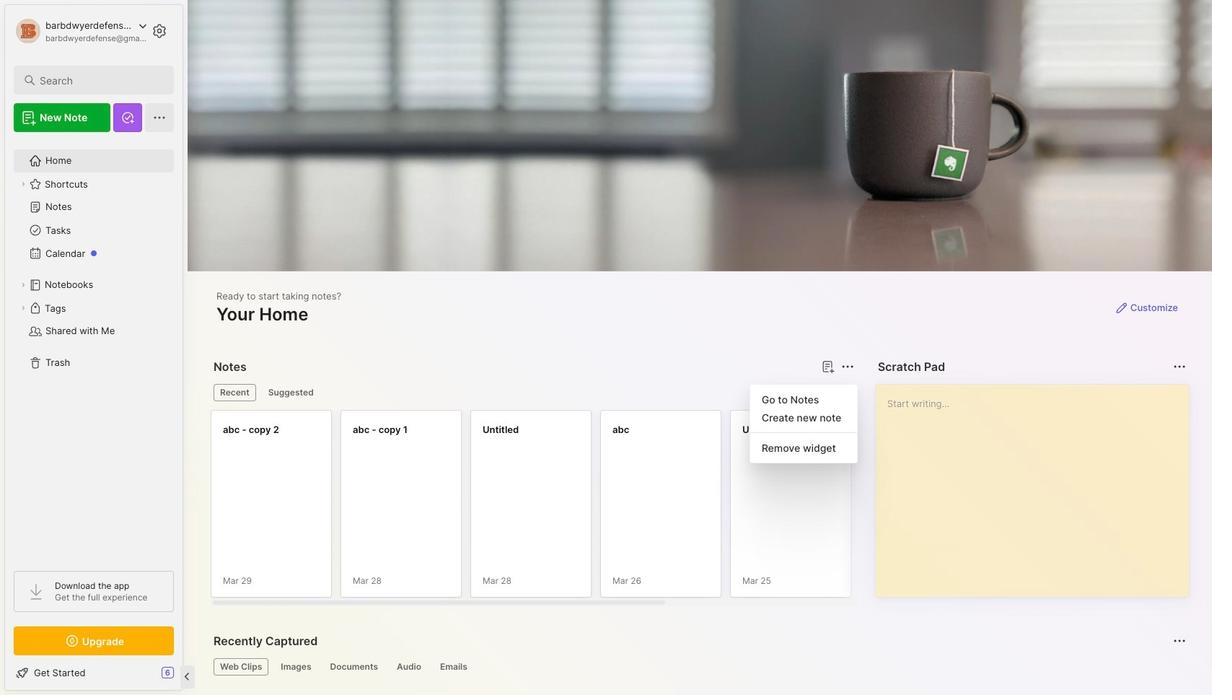 Task type: vqa. For each thing, say whether or not it's contained in the screenshot.
Dropdown List 'menu' to the bottom
no



Task type: locate. For each thing, give the bounding box(es) containing it.
Account field
[[14, 17, 147, 45]]

row group
[[211, 410, 1120, 606]]

0 vertical spatial tab list
[[214, 384, 852, 401]]

settings image
[[151, 22, 168, 40]]

Start writing… text field
[[887, 385, 1189, 585]]

None search field
[[40, 71, 161, 89]]

expand notebooks image
[[19, 281, 27, 289]]

tree
[[5, 141, 183, 558]]

none search field inside main element
[[40, 71, 161, 89]]

more actions image
[[839, 358, 856, 375]]

tab
[[214, 384, 256, 401], [262, 384, 320, 401], [214, 658, 269, 676], [274, 658, 318, 676], [324, 658, 385, 676], [390, 658, 428, 676], [434, 658, 474, 676]]

1 vertical spatial tab list
[[214, 658, 1184, 676]]

tab list
[[214, 384, 852, 401], [214, 658, 1184, 676]]



Task type: describe. For each thing, give the bounding box(es) containing it.
More actions field
[[838, 357, 858, 377]]

1 tab list from the top
[[214, 384, 852, 401]]

main element
[[0, 0, 188, 695]]

dropdown list menu
[[750, 390, 857, 457]]

tree inside main element
[[5, 141, 183, 558]]

2 tab list from the top
[[214, 658, 1184, 676]]

Help and Learning task checklist field
[[5, 661, 183, 684]]

expand tags image
[[19, 304, 27, 313]]

Search text field
[[40, 74, 161, 87]]

click to collapse image
[[182, 668, 193, 686]]



